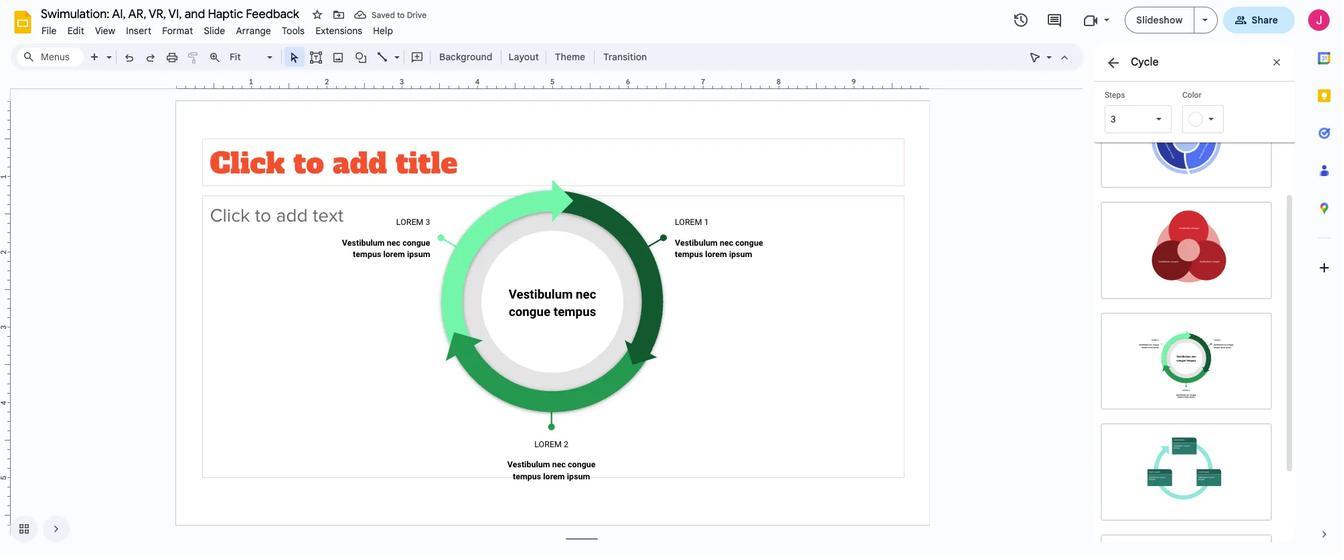 Task type: describe. For each thing, give the bounding box(es) containing it.
slide menu item
[[199, 23, 231, 39]]

view menu item
[[90, 23, 121, 39]]

tools menu item
[[277, 23, 310, 39]]

help
[[373, 25, 393, 37]]

Cycle with three rectangular shapes along a circular arrow. Accent color: #26a69a, close to green 11. radio
[[1095, 417, 1279, 528]]

drive
[[407, 10, 427, 20]]

steps
[[1105, 90, 1126, 100]]

shape image
[[353, 48, 369, 66]]

view
[[95, 25, 115, 37]]

edit menu item
[[62, 23, 90, 39]]

layout
[[509, 51, 539, 63]]

share
[[1252, 14, 1279, 26]]

main toolbar
[[83, 47, 654, 67]]

Zoom field
[[226, 48, 279, 67]]

arrange
[[236, 25, 271, 37]]

edit
[[67, 25, 84, 37]]

cycle section
[[1095, 44, 1295, 553]]

saved to drive button
[[351, 5, 430, 24]]

slideshow
[[1137, 14, 1183, 26]]

live pointer settings image
[[1044, 48, 1052, 53]]

Cycle with three arrows forming a circle. Accent color: #0f9d58, close to green 11. radio
[[1095, 306, 1279, 417]]

Cycle with three points with text between each. Accent color: #9c27b0, close to light purple 12. radio
[[1095, 528, 1279, 553]]

3
[[1111, 114, 1117, 125]]

color button
[[1183, 90, 1250, 133]]

start slideshow (⌘+enter) image
[[1203, 19, 1208, 21]]

file menu item
[[36, 23, 62, 39]]

file
[[42, 25, 57, 37]]

transition button
[[598, 47, 653, 67]]

Cycle with three circles surrounding a smaller central circle. Accent color: #db4437, close to light red berry 1. radio
[[1095, 195, 1279, 306]]

Cycle with three sections. Accent color: #4285f4, close to cornflower blue. radio
[[1095, 84, 1279, 195]]



Task type: locate. For each thing, give the bounding box(es) containing it.
Rename text field
[[36, 5, 307, 21]]

Star checkbox
[[308, 5, 327, 24]]

extensions menu item
[[310, 23, 368, 39]]

menu bar
[[36, 17, 399, 40]]

background button
[[433, 47, 499, 67]]

extensions
[[316, 25, 363, 37]]

navigation inside cycle application
[[0, 505, 70, 553]]

insert image image
[[331, 48, 346, 66]]

transition
[[604, 51, 647, 63]]

tab list
[[1306, 40, 1344, 516]]

saved to drive
[[372, 10, 427, 20]]

steps list box
[[1105, 90, 1172, 133]]

to
[[397, 10, 405, 20]]

navigation
[[0, 505, 70, 553]]

option group
[[1095, 72, 1285, 553]]

slide
[[204, 25, 225, 37]]

format
[[162, 25, 193, 37]]

cycle
[[1131, 56, 1159, 69]]

slideshow button
[[1126, 7, 1195, 33]]

cycle application
[[0, 0, 1344, 553]]

theme button
[[549, 47, 592, 67]]

new slide with layout image
[[103, 48, 112, 53]]

menu bar containing file
[[36, 17, 399, 40]]

menu bar banner
[[0, 0, 1344, 553]]

saved
[[372, 10, 395, 20]]

share button
[[1223, 7, 1295, 33]]

tools
[[282, 25, 305, 37]]

insert
[[126, 25, 151, 37]]

tab list inside menu bar banner
[[1306, 40, 1344, 516]]

Zoom text field
[[228, 48, 265, 66]]

menu bar inside menu bar banner
[[36, 17, 399, 40]]

help menu item
[[368, 23, 399, 39]]

layout button
[[505, 47, 543, 67]]

arrange menu item
[[231, 23, 277, 39]]

Menus field
[[17, 48, 84, 66]]

background
[[439, 51, 493, 63]]

color
[[1183, 90, 1202, 100]]

theme
[[555, 51, 586, 63]]

option group inside cycle section
[[1095, 72, 1285, 553]]

format menu item
[[157, 23, 199, 39]]

insert menu item
[[121, 23, 157, 39]]

mode and view toolbar
[[1025, 44, 1076, 70]]



Task type: vqa. For each thing, say whether or not it's contained in the screenshot.
'MODE AND VIEW' toolbar
yes



